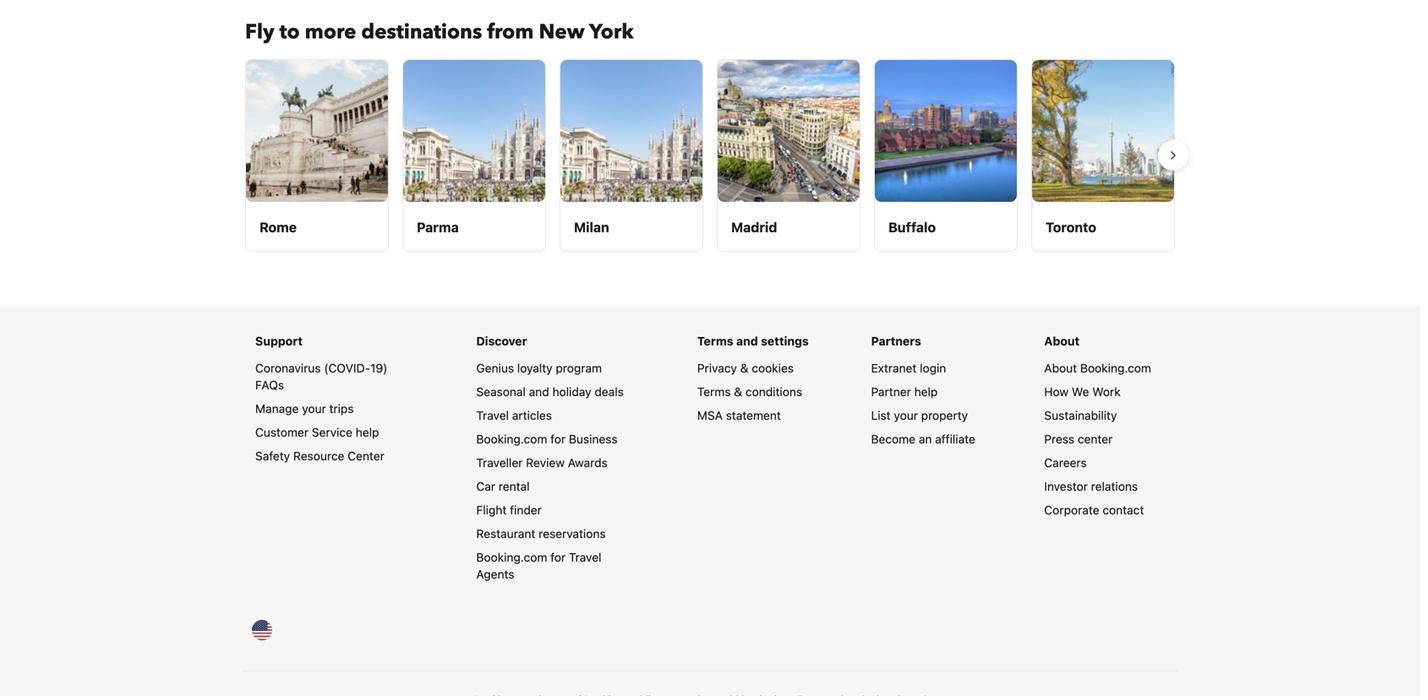 Task type: describe. For each thing, give the bounding box(es) containing it.
rome link
[[245, 59, 389, 252]]

seasonal and holiday deals
[[477, 385, 624, 399]]

loyalty
[[518, 362, 553, 376]]

corporate contact
[[1045, 504, 1145, 518]]

traveller review awards link
[[477, 456, 608, 470]]

car rental link
[[477, 480, 530, 494]]

relations
[[1092, 480, 1139, 494]]

toronto image
[[1033, 60, 1175, 202]]

manage
[[255, 402, 299, 416]]

settings
[[761, 335, 809, 348]]

flight finder
[[477, 504, 542, 518]]

about for about booking.com
[[1045, 362, 1078, 376]]

from
[[487, 18, 534, 46]]

contact
[[1103, 504, 1145, 518]]

conditions
[[746, 385, 803, 399]]

awards
[[568, 456, 608, 470]]

genius loyalty program
[[477, 362, 602, 376]]

terms for terms and settings
[[698, 335, 734, 348]]

flight
[[477, 504, 507, 518]]

press
[[1045, 433, 1075, 447]]

1 horizontal spatial help
[[915, 385, 938, 399]]

careers link
[[1045, 456, 1087, 470]]

partner help link
[[872, 385, 938, 399]]

buffalo
[[889, 219, 936, 236]]

safety resource center
[[255, 450, 385, 464]]

parma image
[[403, 60, 546, 202]]

how
[[1045, 385, 1069, 399]]

corporate contact link
[[1045, 504, 1145, 518]]

coronavirus
[[255, 362, 321, 376]]

customer
[[255, 426, 309, 440]]

list
[[872, 409, 891, 423]]

roma image
[[246, 60, 388, 202]]

madrid
[[732, 219, 778, 236]]

milan link
[[560, 59, 704, 252]]

for for travel
[[551, 551, 566, 565]]

partner help
[[872, 385, 938, 399]]

to
[[280, 18, 300, 46]]

property
[[922, 409, 969, 423]]

buffalo image
[[875, 60, 1018, 202]]

resource
[[293, 450, 345, 464]]

(covid-
[[324, 362, 371, 376]]

terms & conditions link
[[698, 385, 803, 399]]

investor relations
[[1045, 480, 1139, 494]]

toronto
[[1046, 219, 1097, 236]]

careers
[[1045, 456, 1087, 470]]

milan
[[574, 219, 610, 236]]

and for terms
[[737, 335, 759, 348]]

car rental
[[477, 480, 530, 494]]

flight finder link
[[477, 504, 542, 518]]

sustainability link
[[1045, 409, 1118, 423]]

we
[[1072, 385, 1090, 399]]

articles
[[512, 409, 552, 423]]

york
[[590, 18, 634, 46]]

discover
[[477, 335, 527, 348]]

list your property link
[[872, 409, 969, 423]]

genius loyalty program link
[[477, 362, 602, 376]]

your for list
[[894, 409, 919, 423]]

cookies
[[752, 362, 794, 376]]

holiday
[[553, 385, 592, 399]]

msa statement
[[698, 409, 781, 423]]

faqs
[[255, 379, 284, 392]]

genius
[[477, 362, 514, 376]]

customer service help
[[255, 426, 379, 440]]

about booking.com
[[1045, 362, 1152, 376]]

car
[[477, 480, 496, 494]]

toronto link
[[1032, 59, 1176, 252]]

0 horizontal spatial travel
[[477, 409, 509, 423]]

0 vertical spatial booking.com
[[1081, 362, 1152, 376]]

msa
[[698, 409, 723, 423]]

work
[[1093, 385, 1121, 399]]

extranet login
[[872, 362, 947, 376]]

review
[[526, 456, 565, 470]]

how we work
[[1045, 385, 1121, 399]]

become an affiliate link
[[872, 433, 976, 447]]

buffalo link
[[875, 59, 1018, 252]]

business
[[569, 433, 618, 447]]

investor
[[1045, 480, 1089, 494]]

deals
[[595, 385, 624, 399]]

booking.com for travel agents link
[[477, 551, 602, 582]]



Task type: vqa. For each thing, say whether or not it's contained in the screenshot.
holiday
yes



Task type: locate. For each thing, give the bounding box(es) containing it.
region
[[232, 52, 1189, 259]]

list your property
[[872, 409, 969, 423]]

2 terms from the top
[[698, 385, 731, 399]]

travel down seasonal
[[477, 409, 509, 423]]

1 vertical spatial travel
[[569, 551, 602, 565]]

extranet
[[872, 362, 917, 376]]

&
[[741, 362, 749, 376], [734, 385, 743, 399]]

for inside "booking.com for travel agents"
[[551, 551, 566, 565]]

about up how
[[1045, 362, 1078, 376]]

1 vertical spatial terms
[[698, 385, 731, 399]]

extranet login link
[[872, 362, 947, 376]]

login
[[920, 362, 947, 376]]

for
[[551, 433, 566, 447], [551, 551, 566, 565]]

booking.com inside "booking.com for travel agents"
[[477, 551, 548, 565]]

terms
[[698, 335, 734, 348], [698, 385, 731, 399]]

and down genius loyalty program link
[[529, 385, 550, 399]]

help up "list your property"
[[915, 385, 938, 399]]

0 horizontal spatial help
[[356, 426, 379, 440]]

2 vertical spatial booking.com
[[477, 551, 548, 565]]

& up terms & conditions link
[[741, 362, 749, 376]]

1 vertical spatial and
[[529, 385, 550, 399]]

1 vertical spatial help
[[356, 426, 379, 440]]

destinations
[[362, 18, 482, 46]]

madrid link
[[717, 59, 861, 252]]

1 vertical spatial &
[[734, 385, 743, 399]]

travel inside "booking.com for travel agents"
[[569, 551, 602, 565]]

seasonal and holiday deals link
[[477, 385, 624, 399]]

travel articles
[[477, 409, 552, 423]]

terms and settings
[[698, 335, 809, 348]]

19)
[[371, 362, 388, 376]]

traveller
[[477, 456, 523, 470]]

terms for terms & conditions
[[698, 385, 731, 399]]

support
[[255, 335, 303, 348]]

help up center
[[356, 426, 379, 440]]

affiliate
[[936, 433, 976, 447]]

reservations
[[539, 527, 606, 541]]

1 vertical spatial about
[[1045, 362, 1078, 376]]

sustainability
[[1045, 409, 1118, 423]]

about booking.com link
[[1045, 362, 1152, 376]]

booking.com
[[1081, 362, 1152, 376], [477, 433, 548, 447], [477, 551, 548, 565]]

restaurant reservations link
[[477, 527, 606, 541]]

coronavirus (covid-19) faqs link
[[255, 362, 388, 392]]

your for manage
[[302, 402, 326, 416]]

manage your trips link
[[255, 402, 354, 416]]

your
[[302, 402, 326, 416], [894, 409, 919, 423]]

rental
[[499, 480, 530, 494]]

1 for from the top
[[551, 433, 566, 447]]

msa statement link
[[698, 409, 781, 423]]

0 vertical spatial and
[[737, 335, 759, 348]]

finder
[[510, 504, 542, 518]]

milano image
[[561, 60, 703, 202]]

safety resource center link
[[255, 450, 385, 464]]

become an affiliate
[[872, 433, 976, 447]]

for down the "reservations"
[[551, 551, 566, 565]]

service
[[312, 426, 353, 440]]

booking.com down travel articles
[[477, 433, 548, 447]]

travel articles link
[[477, 409, 552, 423]]

program
[[556, 362, 602, 376]]

press center
[[1045, 433, 1113, 447]]

coronavirus (covid-19) faqs
[[255, 362, 388, 392]]

1 vertical spatial for
[[551, 551, 566, 565]]

parma
[[417, 219, 459, 236]]

for up review
[[551, 433, 566, 447]]

0 vertical spatial travel
[[477, 409, 509, 423]]

for for business
[[551, 433, 566, 447]]

and for seasonal
[[529, 385, 550, 399]]

booking.com up agents
[[477, 551, 548, 565]]

statement
[[726, 409, 781, 423]]

agents
[[477, 568, 515, 582]]

how we work link
[[1045, 385, 1121, 399]]

booking.com up work
[[1081, 362, 1152, 376]]

center
[[348, 450, 385, 464]]

1 horizontal spatial travel
[[569, 551, 602, 565]]

0 horizontal spatial your
[[302, 402, 326, 416]]

terms down privacy
[[698, 385, 731, 399]]

travel
[[477, 409, 509, 423], [569, 551, 602, 565]]

& for terms
[[734, 385, 743, 399]]

restaurant reservations
[[477, 527, 606, 541]]

center
[[1078, 433, 1113, 447]]

1 horizontal spatial and
[[737, 335, 759, 348]]

0 vertical spatial terms
[[698, 335, 734, 348]]

about up about booking.com
[[1045, 335, 1080, 348]]

region containing rome
[[232, 52, 1189, 259]]

about for about
[[1045, 335, 1080, 348]]

your down partner help
[[894, 409, 919, 423]]

partner
[[872, 385, 912, 399]]

2 for from the top
[[551, 551, 566, 565]]

privacy & cookies
[[698, 362, 794, 376]]

travel down the "reservations"
[[569, 551, 602, 565]]

about
[[1045, 335, 1080, 348], [1045, 362, 1078, 376]]

parma link
[[403, 59, 546, 252]]

traveller review awards
[[477, 456, 608, 470]]

fly to more destinations from new york
[[245, 18, 634, 46]]

1 terms from the top
[[698, 335, 734, 348]]

0 vertical spatial help
[[915, 385, 938, 399]]

0 vertical spatial for
[[551, 433, 566, 447]]

0 horizontal spatial and
[[529, 385, 550, 399]]

2 about from the top
[[1045, 362, 1078, 376]]

0 vertical spatial about
[[1045, 335, 1080, 348]]

1 horizontal spatial your
[[894, 409, 919, 423]]

fly
[[245, 18, 275, 46]]

& for privacy
[[741, 362, 749, 376]]

and
[[737, 335, 759, 348], [529, 385, 550, 399]]

booking.com for business
[[477, 433, 618, 447]]

madrid image
[[718, 60, 860, 202]]

become
[[872, 433, 916, 447]]

1 vertical spatial booking.com
[[477, 433, 548, 447]]

new
[[539, 18, 585, 46]]

terms up privacy
[[698, 335, 734, 348]]

& up msa statement
[[734, 385, 743, 399]]

customer service help link
[[255, 426, 379, 440]]

investor relations link
[[1045, 480, 1139, 494]]

corporate
[[1045, 504, 1100, 518]]

seasonal
[[477, 385, 526, 399]]

more
[[305, 18, 356, 46]]

booking.com for booking.com for business
[[477, 433, 548, 447]]

0 vertical spatial &
[[741, 362, 749, 376]]

and up privacy & cookies
[[737, 335, 759, 348]]

terms & conditions
[[698, 385, 803, 399]]

booking.com for booking.com for travel agents
[[477, 551, 548, 565]]

your up customer service help
[[302, 402, 326, 416]]

1 about from the top
[[1045, 335, 1080, 348]]

rome
[[260, 219, 297, 236]]

press center link
[[1045, 433, 1113, 447]]



